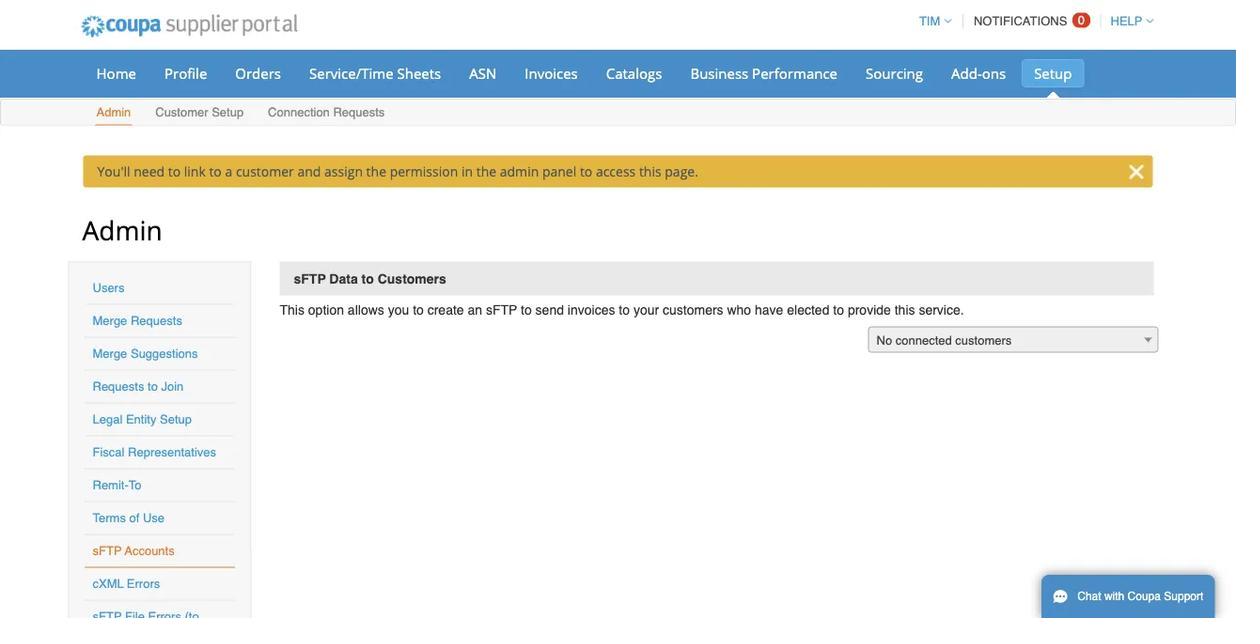 Task type: vqa. For each thing, say whether or not it's contained in the screenshot.
who
yes



Task type: locate. For each thing, give the bounding box(es) containing it.
support
[[1164, 590, 1204, 604]]

you'll
[[97, 163, 130, 181]]

0 horizontal spatial the
[[366, 163, 386, 181]]

1 horizontal spatial customers
[[956, 334, 1012, 348]]

0 horizontal spatial setup
[[160, 413, 192, 427]]

access
[[596, 163, 636, 181]]

service.
[[919, 302, 964, 317]]

customer setup link
[[154, 101, 245, 126]]

users link
[[93, 281, 125, 295]]

panel
[[542, 163, 577, 181]]

to right elected
[[833, 302, 844, 317]]

1 vertical spatial this
[[895, 302, 915, 317]]

invoices
[[568, 302, 615, 317]]

to left your
[[619, 302, 630, 317]]

1 horizontal spatial sftp
[[294, 271, 326, 286]]

to right the data
[[362, 271, 374, 286]]

fiscal representatives
[[93, 446, 216, 460]]

merge down users
[[93, 314, 127, 328]]

customers left who
[[663, 302, 724, 317]]

sourcing link
[[854, 59, 936, 87]]

the right "assign"
[[366, 163, 386, 181]]

to
[[168, 163, 181, 181], [209, 163, 222, 181], [580, 163, 593, 181], [362, 271, 374, 286], [413, 302, 424, 317], [521, 302, 532, 317], [619, 302, 630, 317], [833, 302, 844, 317], [148, 380, 158, 394]]

setup down notifications 0 at the right top of the page
[[1034, 63, 1072, 83]]

customer
[[236, 163, 294, 181]]

customers
[[378, 271, 446, 286]]

fiscal
[[93, 446, 125, 460]]

sftp up cxml
[[93, 544, 122, 558]]

help
[[1111, 14, 1143, 28]]

tim
[[919, 14, 940, 28]]

the
[[366, 163, 386, 181], [476, 163, 497, 181]]

setup down join
[[160, 413, 192, 427]]

need
[[134, 163, 165, 181]]

0 horizontal spatial sftp
[[93, 544, 122, 558]]

notifications 0
[[974, 13, 1085, 28]]

sftp
[[294, 271, 326, 286], [486, 302, 517, 317], [93, 544, 122, 558]]

sftp left the data
[[294, 271, 326, 286]]

1 vertical spatial admin
[[82, 212, 162, 248]]

sftp for sftp data to customers
[[294, 271, 326, 286]]

1 horizontal spatial this
[[895, 302, 915, 317]]

cxml errors link
[[93, 577, 160, 591]]

sftp for sftp accounts
[[93, 544, 122, 558]]

1 the from the left
[[366, 163, 386, 181]]

the right in
[[476, 163, 497, 181]]

legal
[[93, 413, 123, 427]]

profile
[[165, 63, 207, 83]]

allows
[[348, 302, 384, 317]]

this right provide
[[895, 302, 915, 317]]

merge down merge requests
[[93, 347, 127, 361]]

0 vertical spatial requests
[[333, 105, 385, 119]]

service/time sheets link
[[297, 59, 453, 87]]

sftp data to customers
[[294, 271, 446, 286]]

tim link
[[911, 14, 952, 28]]

join
[[161, 380, 184, 394]]

No connected customers field
[[868, 327, 1159, 354]]

admin
[[96, 105, 131, 119], [82, 212, 162, 248]]

cxml
[[93, 577, 124, 591]]

sftp right an
[[486, 302, 517, 317]]

2 vertical spatial setup
[[160, 413, 192, 427]]

1 vertical spatial merge
[[93, 347, 127, 361]]

customer
[[155, 105, 208, 119]]

orders link
[[223, 59, 293, 87]]

0 vertical spatial this
[[639, 163, 662, 181]]

customer setup
[[155, 105, 244, 119]]

0 vertical spatial sftp
[[294, 271, 326, 286]]

to left a on the left of the page
[[209, 163, 222, 181]]

in
[[462, 163, 473, 181]]

this
[[639, 163, 662, 181], [895, 302, 915, 317]]

requests
[[333, 105, 385, 119], [131, 314, 182, 328], [93, 380, 144, 394]]

1 merge from the top
[[93, 314, 127, 328]]

no connected customers
[[877, 334, 1012, 348]]

2 horizontal spatial setup
[[1034, 63, 1072, 83]]

elected
[[787, 302, 830, 317]]

requests up suggestions
[[131, 314, 182, 328]]

add-ons link
[[939, 59, 1018, 87]]

to left join
[[148, 380, 158, 394]]

profile link
[[152, 59, 219, 87]]

this option allows you to create an sftp to send invoices to your customers who have elected to provide this service.
[[280, 302, 964, 317]]

create
[[428, 302, 464, 317]]

accounts
[[125, 544, 175, 558]]

with
[[1105, 590, 1125, 604]]

2 vertical spatial requests
[[93, 380, 144, 394]]

0
[[1078, 13, 1085, 27]]

have
[[755, 302, 784, 317]]

page.
[[665, 163, 698, 181]]

requests down service/time
[[333, 105, 385, 119]]

1 horizontal spatial the
[[476, 163, 497, 181]]

navigation
[[911, 3, 1154, 39]]

home link
[[84, 59, 149, 87]]

setup right customer at top left
[[212, 105, 244, 119]]

to right the panel
[[580, 163, 593, 181]]

this left page.
[[639, 163, 662, 181]]

to right you
[[413, 302, 424, 317]]

coupa supplier portal image
[[68, 3, 310, 50]]

catalogs
[[606, 63, 662, 83]]

1 vertical spatial requests
[[131, 314, 182, 328]]

admin down the home 'link'
[[96, 105, 131, 119]]

1 vertical spatial sftp
[[486, 302, 517, 317]]

requests up legal
[[93, 380, 144, 394]]

service/time sheets
[[309, 63, 441, 83]]

requests to join
[[93, 380, 184, 394]]

0 horizontal spatial customers
[[663, 302, 724, 317]]

business performance link
[[678, 59, 850, 87]]

business performance
[[691, 63, 838, 83]]

0 vertical spatial merge
[[93, 314, 127, 328]]

requests inside connection requests link
[[333, 105, 385, 119]]

performance
[[752, 63, 838, 83]]

customers down service.
[[956, 334, 1012, 348]]

1 vertical spatial customers
[[956, 334, 1012, 348]]

admin down you'll
[[82, 212, 162, 248]]

sheets
[[397, 63, 441, 83]]

2 merge from the top
[[93, 347, 127, 361]]

add-
[[951, 63, 982, 83]]

2 vertical spatial sftp
[[93, 544, 122, 558]]

an
[[468, 302, 482, 317]]

1 horizontal spatial setup
[[212, 105, 244, 119]]



Task type: describe. For each thing, give the bounding box(es) containing it.
and
[[298, 163, 321, 181]]

your
[[634, 302, 659, 317]]

service/time
[[309, 63, 394, 83]]

2 the from the left
[[476, 163, 497, 181]]

2 horizontal spatial sftp
[[486, 302, 517, 317]]

0 vertical spatial admin
[[96, 105, 131, 119]]

connected
[[896, 334, 952, 348]]

merge for merge requests
[[93, 314, 127, 328]]

option
[[308, 302, 344, 317]]

setup link
[[1022, 59, 1085, 87]]

1 vertical spatial setup
[[212, 105, 244, 119]]

asn link
[[457, 59, 509, 87]]

legal entity setup
[[93, 413, 192, 427]]

chat with coupa support
[[1078, 590, 1204, 604]]

connection requests link
[[267, 101, 386, 126]]

coupa
[[1128, 590, 1161, 604]]

merge for merge suggestions
[[93, 347, 127, 361]]

merge suggestions
[[93, 347, 198, 361]]

use
[[143, 511, 165, 526]]

assign
[[324, 163, 363, 181]]

who
[[727, 302, 751, 317]]

permission
[[390, 163, 458, 181]]

terms
[[93, 511, 126, 526]]

requests to join link
[[93, 380, 184, 394]]

add-ons
[[951, 63, 1006, 83]]

data
[[329, 271, 358, 286]]

admin link
[[95, 101, 132, 126]]

to
[[129, 479, 142, 493]]

to left send on the left of page
[[521, 302, 532, 317]]

customers inside text box
[[956, 334, 1012, 348]]

send
[[536, 302, 564, 317]]

notifications
[[974, 14, 1067, 28]]

connection requests
[[268, 105, 385, 119]]

sftp accounts link
[[93, 544, 175, 558]]

navigation containing notifications 0
[[911, 3, 1154, 39]]

catalogs link
[[594, 59, 675, 87]]

help link
[[1102, 14, 1154, 28]]

admin
[[500, 163, 539, 181]]

sourcing
[[866, 63, 923, 83]]

requests for merge requests
[[131, 314, 182, 328]]

remit-to
[[93, 479, 142, 493]]

representatives
[[128, 446, 216, 460]]

0 vertical spatial customers
[[663, 302, 724, 317]]

fiscal representatives link
[[93, 446, 216, 460]]

home
[[96, 63, 136, 83]]

no
[[877, 334, 892, 348]]

connection
[[268, 105, 330, 119]]

remit-to link
[[93, 479, 142, 493]]

sftp accounts
[[93, 544, 175, 558]]

users
[[93, 281, 125, 295]]

invoices link
[[513, 59, 590, 87]]

cxml errors
[[93, 577, 160, 591]]

of
[[129, 511, 139, 526]]

No connected customers text field
[[869, 328, 1158, 354]]

to left the link on the left top
[[168, 163, 181, 181]]

chat with coupa support button
[[1042, 575, 1215, 619]]

chat
[[1078, 590, 1102, 604]]

merge requests link
[[93, 314, 182, 328]]

orders
[[235, 63, 281, 83]]

asn
[[469, 63, 497, 83]]

remit-
[[93, 479, 129, 493]]

this
[[280, 302, 305, 317]]

ons
[[982, 63, 1006, 83]]

you
[[388, 302, 409, 317]]

terms of use
[[93, 511, 165, 526]]

legal entity setup link
[[93, 413, 192, 427]]

errors
[[127, 577, 160, 591]]

suggestions
[[131, 347, 198, 361]]

entity
[[126, 413, 156, 427]]

provide
[[848, 302, 891, 317]]

0 horizontal spatial this
[[639, 163, 662, 181]]

requests for connection requests
[[333, 105, 385, 119]]

link
[[184, 163, 206, 181]]

invoices
[[525, 63, 578, 83]]

you'll need to link to a customer and assign the permission in the admin panel to access this page.
[[97, 163, 698, 181]]

terms of use link
[[93, 511, 165, 526]]

0 vertical spatial setup
[[1034, 63, 1072, 83]]

merge suggestions link
[[93, 347, 198, 361]]

business
[[691, 63, 749, 83]]

merge requests
[[93, 314, 182, 328]]



